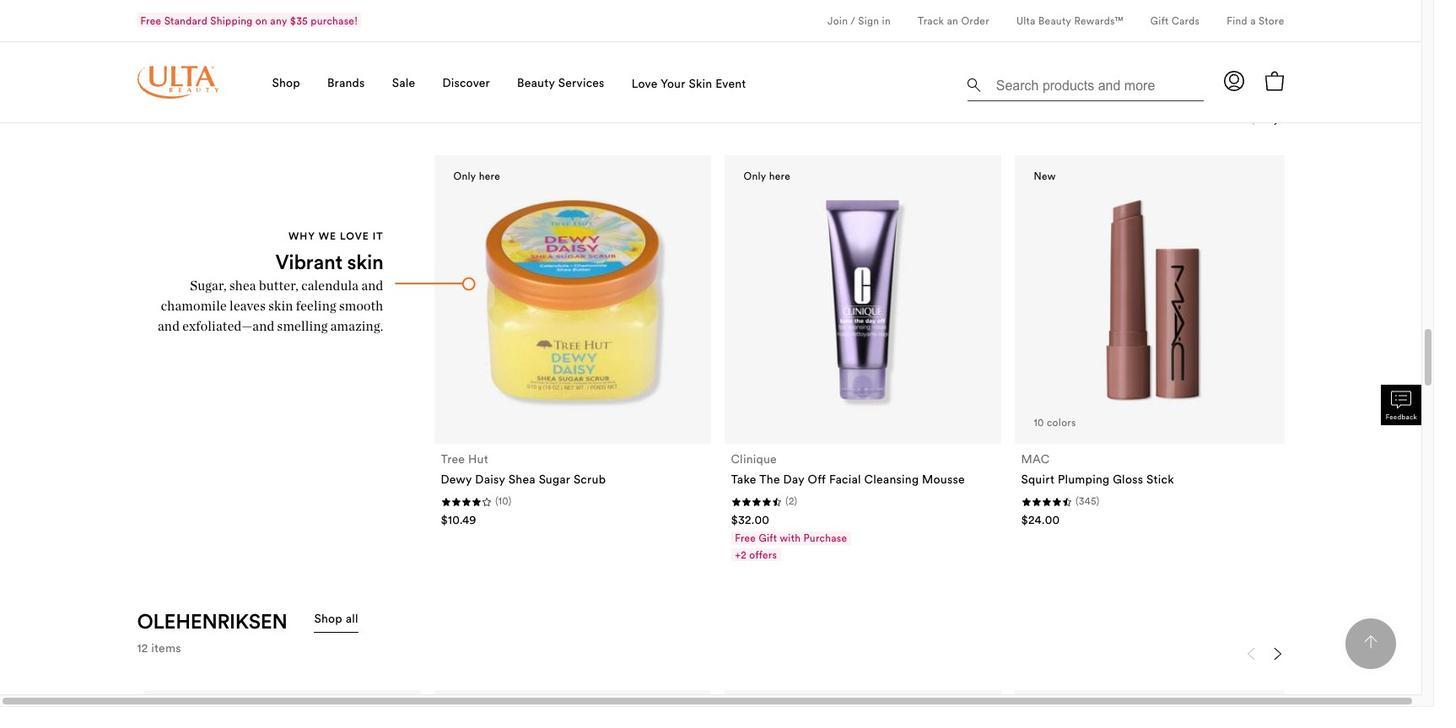 Task type: vqa. For each thing, say whether or not it's contained in the screenshot.
Standard
yes



Task type: locate. For each thing, give the bounding box(es) containing it.
0 vertical spatial previous slide image
[[1244, 112, 1258, 126]]

1 vertical spatial previous slide image
[[1244, 647, 1258, 661]]

tree hut dewy daisy shea sugar scrub image
[[462, 189, 683, 411]]

previous slide image left next slide image
[[1244, 112, 1258, 126]]

event
[[716, 76, 747, 91]]

0 horizontal spatial 10
[[499, 495, 509, 508]]

facial
[[830, 472, 862, 487]]

10
[[1034, 416, 1045, 429], [499, 495, 509, 508]]

free inside $32.00 free gift with purchase +2 offers
[[735, 532, 756, 545]]

( down daisy
[[495, 495, 499, 508]]

find a store link
[[1227, 14, 1285, 30]]

+2
[[735, 549, 747, 562]]

1 horizontal spatial )
[[795, 495, 798, 508]]

an
[[947, 14, 959, 27]]

1 only here from the left
[[454, 170, 500, 183]]

/
[[851, 14, 856, 27]]

shop
[[272, 75, 300, 90], [273, 76, 302, 92], [314, 611, 343, 627]]

calendula
[[301, 278, 359, 294]]

gift left cards
[[1151, 14, 1170, 27]]

2 only from the left
[[744, 170, 767, 183]]

gift inside $32.00 free gift with purchase +2 offers
[[759, 532, 778, 545]]

what's new
[[137, 74, 246, 99]]

0 vertical spatial shop all link
[[273, 75, 318, 98]]

12 down olehenriksen
[[137, 641, 148, 656]]

1 horizontal spatial free
[[735, 532, 756, 545]]

sale button
[[392, 41, 416, 123]]

10 down daisy
[[499, 495, 509, 508]]

free left standard
[[141, 14, 162, 27]]

items down what's
[[151, 106, 181, 121]]

love your skin event
[[632, 76, 747, 91]]

1 previous slide image from the top
[[1244, 112, 1258, 126]]

1 horizontal spatial beauty
[[1039, 14, 1072, 27]]

mousse
[[923, 472, 965, 487]]

1 vertical spatial skin
[[269, 299, 293, 315]]

0 vertical spatial all
[[305, 76, 318, 92]]

0 vertical spatial 10
[[1034, 416, 1045, 429]]

0 horizontal spatial new
[[204, 74, 246, 99]]

2 items from the top
[[151, 641, 181, 656]]

2 12 from the top
[[137, 641, 148, 656]]

olehenriksen product carousel region
[[137, 641, 1292, 707]]

2 only here from the left
[[744, 170, 791, 183]]

0 vertical spatial beauty
[[1039, 14, 1072, 27]]

0 horizontal spatial only
[[454, 170, 476, 183]]

0 vertical spatial 12 items
[[137, 106, 181, 121]]

0 horizontal spatial only here
[[454, 170, 500, 183]]

1 vertical spatial shop all link
[[314, 610, 359, 633]]

1 items from the top
[[151, 106, 181, 121]]

log in to your ulta account image
[[1224, 71, 1244, 91]]

skin down butter,
[[269, 299, 293, 315]]

discover
[[443, 75, 490, 90]]

why we love it vibrant skin sugar, shea butter, calendula and chamomile leaves skin feeling smooth and exfoliated—and smelling amazing.
[[158, 230, 384, 335]]

) down day
[[795, 495, 798, 508]]

scrub
[[574, 472, 606, 487]]

1 horizontal spatial here
[[769, 170, 791, 183]]

shea
[[230, 278, 256, 294]]

cleansing
[[865, 472, 919, 487]]

beauty
[[1039, 14, 1072, 27], [517, 75, 555, 90]]

what's new product carousel region
[[137, 106, 1292, 582]]

free up +2
[[735, 532, 756, 545]]

1 ) from the left
[[509, 495, 512, 508]]

join / sign in
[[828, 14, 891, 27]]

mac squirt plumping gloss stick image
[[1043, 189, 1264, 411]]

12 items for what's new
[[137, 106, 181, 121]]

shop all link
[[273, 75, 318, 98], [314, 610, 359, 633]]

0 vertical spatial shop all
[[273, 76, 318, 92]]

$10.49
[[441, 513, 477, 528]]

skin
[[689, 76, 713, 91]]

shea
[[509, 472, 536, 487]]

0 vertical spatial 12
[[137, 106, 148, 121]]

beauty right ulta
[[1039, 14, 1072, 27]]

1 vertical spatial gift
[[759, 532, 778, 545]]

(
[[495, 495, 499, 508], [786, 495, 789, 508], [1076, 495, 1079, 508]]

here
[[479, 170, 500, 183], [769, 170, 791, 183]]

2 ) from the left
[[795, 495, 798, 508]]

0 horizontal spatial )
[[509, 495, 512, 508]]

all for what's new
[[305, 76, 318, 92]]

here for clinique
[[769, 170, 791, 183]]

go to ulta beauty homepage image
[[137, 66, 218, 99]]

shop all
[[273, 76, 318, 92], [314, 611, 359, 627]]

None search field
[[968, 64, 1204, 105]]

3 ( from the left
[[1076, 495, 1079, 508]]

1 horizontal spatial only
[[744, 170, 767, 183]]

previous slide image inside what's new product carousel region
[[1244, 112, 1258, 126]]

day
[[784, 472, 805, 487]]

mac
[[1022, 452, 1050, 467]]

12 down what's
[[137, 106, 148, 121]]

stick
[[1147, 472, 1175, 487]]

items for olehenriksen
[[151, 641, 181, 656]]

new
[[204, 74, 246, 99], [1034, 170, 1056, 183]]

shop for what's new
[[273, 76, 302, 92]]

1 vertical spatial all
[[346, 611, 359, 627]]

skin
[[347, 249, 384, 274], [269, 299, 293, 315]]

12
[[137, 106, 148, 121], [137, 641, 148, 656]]

2 previous slide image from the top
[[1244, 647, 1258, 661]]

previous slide image
[[1244, 112, 1258, 126], [1244, 647, 1258, 661]]

1 vertical spatial beauty
[[517, 75, 555, 90]]

12 items down olehenriksen
[[137, 641, 181, 656]]

feeling
[[296, 299, 336, 315]]

12 items down what's
[[137, 106, 181, 121]]

what's
[[137, 74, 200, 99]]

items
[[151, 106, 181, 121], [151, 641, 181, 656]]

0 vertical spatial and
[[362, 278, 384, 294]]

and
[[362, 278, 384, 294], [158, 319, 180, 335]]

)
[[509, 495, 512, 508], [795, 495, 798, 508], [1097, 495, 1100, 508]]

0 horizontal spatial free
[[141, 14, 162, 27]]

( for $10.49
[[495, 495, 499, 508]]

only here for tree hut
[[454, 170, 500, 183]]

1 vertical spatial 12
[[137, 641, 148, 656]]

) for daisy
[[509, 495, 512, 508]]

clinique take the day off facial cleansing mousse image
[[752, 189, 974, 411]]

0 horizontal spatial beauty
[[517, 75, 555, 90]]

12 for olehenriksen
[[137, 641, 148, 656]]

1 vertical spatial shop all
[[314, 611, 359, 627]]

why
[[289, 230, 316, 243]]

$35
[[290, 14, 308, 27]]

shop all link for what's new
[[273, 75, 318, 98]]

0 horizontal spatial all
[[305, 76, 318, 92]]

2 ( from the left
[[786, 495, 789, 508]]

1 vertical spatial new
[[1034, 170, 1056, 183]]

12 items
[[137, 106, 181, 121], [137, 641, 181, 656]]

0 horizontal spatial and
[[158, 319, 180, 335]]

only
[[454, 170, 476, 183], [744, 170, 767, 183]]

1 horizontal spatial only here
[[744, 170, 791, 183]]

) for gloss
[[1097, 495, 1100, 508]]

10 left colors
[[1034, 416, 1045, 429]]

1 horizontal spatial new
[[1034, 170, 1056, 183]]

1 12 from the top
[[137, 106, 148, 121]]

2 here from the left
[[769, 170, 791, 183]]

skin down love
[[347, 249, 384, 274]]

) down shea on the left
[[509, 495, 512, 508]]

2 12 items from the top
[[137, 641, 181, 656]]

1 vertical spatial free
[[735, 532, 756, 545]]

with
[[780, 532, 801, 545]]

ulta beauty rewards™
[[1017, 14, 1124, 27]]

1 horizontal spatial gift
[[1151, 14, 1170, 27]]

3 ) from the left
[[1097, 495, 1100, 508]]

sign
[[859, 14, 880, 27]]

1 vertical spatial 10
[[499, 495, 509, 508]]

track an order
[[918, 14, 990, 27]]

0 vertical spatial items
[[151, 106, 181, 121]]

1 here from the left
[[479, 170, 500, 183]]

standard
[[164, 14, 208, 27]]

olehenriksen
[[137, 608, 287, 634]]

1 vertical spatial items
[[151, 641, 181, 656]]

1 ( from the left
[[495, 495, 499, 508]]

amazing.
[[331, 319, 384, 335]]

1 horizontal spatial skin
[[347, 249, 384, 274]]

and up smooth
[[362, 278, 384, 294]]

beauty left services
[[517, 75, 555, 90]]

1 horizontal spatial and
[[362, 278, 384, 294]]

1 vertical spatial 12 items
[[137, 641, 181, 656]]

only here
[[454, 170, 500, 183], [744, 170, 791, 183]]

ulta
[[1017, 14, 1036, 27]]

previous slide image inside olehenriksen product carousel region
[[1244, 647, 1258, 661]]

10 colors
[[1034, 416, 1077, 429]]

dewy
[[441, 472, 472, 487]]

0 items in bag image
[[1265, 71, 1285, 91]]

( down plumping
[[1076, 495, 1079, 508]]

previous slide image for what's new
[[1244, 112, 1258, 126]]

love
[[632, 76, 658, 91]]

) down plumping
[[1097, 495, 1100, 508]]

purchase
[[804, 532, 848, 545]]

mac squirt plumping gloss stick
[[1022, 452, 1175, 487]]

2 horizontal spatial (
[[1076, 495, 1079, 508]]

items down olehenriksen
[[151, 641, 181, 656]]

1 horizontal spatial all
[[346, 611, 359, 627]]

1 only from the left
[[454, 170, 476, 183]]

1 horizontal spatial (
[[786, 495, 789, 508]]

tree hut dewy daisy shea sugar scrub
[[441, 452, 606, 487]]

( down day
[[786, 495, 789, 508]]

tree
[[441, 452, 465, 467]]

previous slide image left next slide icon on the bottom
[[1244, 647, 1258, 661]]

in
[[882, 14, 891, 27]]

all
[[305, 76, 318, 92], [346, 611, 359, 627]]

gift cards link
[[1151, 14, 1200, 30]]

345
[[1079, 495, 1097, 508]]

0 horizontal spatial here
[[479, 170, 500, 183]]

0 horizontal spatial gift
[[759, 532, 778, 545]]

2 horizontal spatial )
[[1097, 495, 1100, 508]]

gift cards
[[1151, 14, 1200, 27]]

all for olehenriksen
[[346, 611, 359, 627]]

0 horizontal spatial (
[[495, 495, 499, 508]]

1 12 items from the top
[[137, 106, 181, 121]]

12 items for olehenriksen
[[137, 641, 181, 656]]

and down 'chamomile'
[[158, 319, 180, 335]]

gift up offers
[[759, 532, 778, 545]]



Task type: describe. For each thing, give the bounding box(es) containing it.
it
[[373, 230, 384, 243]]

shop all for what's new
[[273, 76, 318, 92]]

track an order link
[[918, 14, 990, 30]]

only for tree
[[454, 170, 476, 183]]

shop all link for olehenriksen
[[314, 610, 359, 633]]

) for day
[[795, 495, 798, 508]]

next slide image
[[1272, 112, 1285, 126]]

0 vertical spatial gift
[[1151, 14, 1170, 27]]

items for what's new
[[151, 106, 181, 121]]

love
[[340, 230, 369, 243]]

rewards™
[[1075, 14, 1124, 27]]

love your skin event link
[[632, 76, 747, 93]]

your
[[661, 76, 686, 91]]

here for tree hut
[[479, 170, 500, 183]]

0 vertical spatial free
[[141, 14, 162, 27]]

off
[[808, 472, 826, 487]]

shop for olehenriksen
[[314, 611, 343, 627]]

shipping
[[210, 14, 253, 27]]

join / sign in button
[[828, 0, 891, 41]]

on
[[256, 14, 268, 27]]

( 2 )
[[786, 495, 798, 508]]

join
[[828, 14, 848, 27]]

sugar,
[[190, 278, 227, 294]]

purchase!
[[311, 14, 358, 27]]

services
[[559, 75, 605, 90]]

store
[[1259, 14, 1285, 27]]

we
[[319, 230, 337, 243]]

( for $24.00
[[1076, 495, 1079, 508]]

find a store
[[1227, 14, 1285, 27]]

brands
[[327, 75, 365, 90]]

clinique
[[731, 452, 777, 467]]

discover button
[[443, 41, 490, 123]]

sale
[[392, 75, 416, 90]]

beauty services
[[517, 75, 605, 90]]

1 horizontal spatial 10
[[1034, 416, 1045, 429]]

$32.00
[[731, 513, 770, 528]]

squirt
[[1022, 472, 1055, 487]]

gloss
[[1113, 472, 1144, 487]]

messages bubble square menu image
[[1392, 390, 1412, 410]]

chamomile
[[161, 299, 227, 315]]

0 horizontal spatial skin
[[269, 299, 293, 315]]

plumping
[[1058, 472, 1110, 487]]

$32.00 free gift with purchase +2 offers
[[731, 513, 848, 562]]

beauty services button
[[517, 41, 605, 123]]

next slide image
[[1272, 647, 1285, 661]]

ulta beauty rewards™ button
[[1017, 0, 1124, 41]]

find
[[1227, 14, 1248, 27]]

smelling
[[277, 319, 328, 335]]

Search products and more search field
[[995, 68, 1199, 97]]

take
[[731, 472, 757, 487]]

12 for what's new
[[137, 106, 148, 121]]

free standard shipping on any $35 purchase!
[[141, 14, 358, 27]]

0 vertical spatial new
[[204, 74, 246, 99]]

( 10 )
[[495, 495, 512, 508]]

only for clinique
[[744, 170, 767, 183]]

1 vertical spatial and
[[158, 319, 180, 335]]

previous slide image for olehenriksen
[[1244, 647, 1258, 661]]

clinique take the day off facial cleansing mousse
[[731, 452, 965, 487]]

sugar
[[539, 472, 571, 487]]

new inside region
[[1034, 170, 1056, 183]]

a
[[1251, 14, 1257, 27]]

shop button
[[272, 41, 300, 123]]

vibrant
[[276, 249, 343, 274]]

0 vertical spatial skin
[[347, 249, 384, 274]]

cards
[[1172, 14, 1200, 27]]

track
[[918, 14, 945, 27]]

brands button
[[327, 41, 365, 123]]

( 345 )
[[1076, 495, 1100, 508]]

feedback
[[1386, 412, 1418, 421]]

exfoliated—and
[[182, 319, 275, 335]]

smooth
[[339, 299, 384, 315]]

shop all for olehenriksen
[[314, 611, 359, 627]]

$24.00
[[1022, 513, 1060, 528]]

back to top image
[[1365, 636, 1378, 649]]

leaves
[[230, 299, 266, 315]]

hut
[[468, 452, 489, 467]]

the
[[760, 472, 781, 487]]

any
[[270, 14, 287, 27]]

butter,
[[259, 278, 299, 294]]

( for $32.00
[[786, 495, 789, 508]]

daisy
[[475, 472, 506, 487]]

only here for clinique
[[744, 170, 791, 183]]

2
[[789, 495, 795, 508]]



